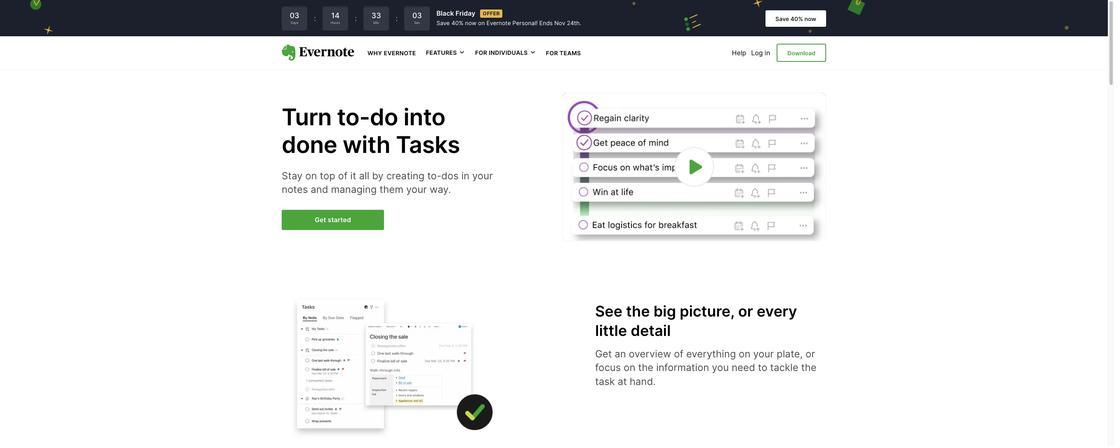 Task type: locate. For each thing, give the bounding box(es) containing it.
0 horizontal spatial :
[[314, 14, 316, 23]]

nov
[[555, 19, 566, 26]]

1 horizontal spatial to-
[[428, 170, 442, 182]]

all
[[359, 170, 370, 182]]

get
[[315, 216, 326, 224], [596, 348, 612, 360]]

done
[[282, 131, 337, 159]]

save
[[776, 15, 789, 22], [437, 19, 450, 26]]

them
[[380, 184, 404, 196]]

1 horizontal spatial evernote
[[487, 19, 511, 26]]

your down "creating" at left
[[406, 184, 427, 196]]

min
[[374, 21, 379, 25]]

of left it at top
[[338, 170, 348, 182]]

in right the log
[[765, 49, 771, 57]]

black
[[437, 9, 454, 18]]

ends
[[540, 19, 553, 26]]

individuals
[[489, 49, 528, 56]]

40% down black friday
[[452, 19, 464, 26]]

stay on top of it all by creating to-dos in your notes and managing them your way.
[[282, 170, 493, 196]]

get for get an overview of everything on your plate, or focus on the information you need to tackle the task at hand.
[[596, 348, 612, 360]]

the
[[626, 303, 650, 321], [639, 362, 654, 374], [802, 362, 817, 374]]

for teams link
[[546, 49, 581, 57]]

1 horizontal spatial get
[[596, 348, 612, 360]]

0 horizontal spatial save
[[437, 19, 450, 26]]

in
[[765, 49, 771, 57], [462, 170, 470, 182]]

0 horizontal spatial now
[[465, 19, 477, 26]]

1 horizontal spatial save
[[776, 15, 789, 22]]

on up and
[[305, 170, 317, 182]]

save 40% now on evernote personal! ends nov 24th.
[[437, 19, 582, 26]]

save down black
[[437, 19, 450, 26]]

the up detail
[[626, 303, 650, 321]]

0 vertical spatial or
[[739, 303, 754, 321]]

evernote
[[487, 19, 511, 26], [384, 50, 416, 57]]

log
[[752, 49, 763, 57]]

40% up download link
[[791, 15, 804, 22]]

notes
[[282, 184, 308, 196]]

why evernote link
[[368, 49, 416, 57]]

:
[[314, 14, 316, 23], [355, 14, 357, 23], [396, 14, 398, 23]]

plate,
[[777, 348, 803, 360]]

for inside 'link'
[[546, 50, 558, 57]]

big
[[654, 303, 676, 321]]

or
[[739, 303, 754, 321], [806, 348, 816, 360]]

your inside get an overview of everything on your plate, or focus on the information you need to tackle the task at hand.
[[754, 348, 774, 360]]

of inside get an overview of everything on your plate, or focus on the information you need to tackle the task at hand.
[[674, 348, 684, 360]]

40%
[[791, 15, 804, 22], [452, 19, 464, 26]]

save 40% now link
[[766, 10, 827, 27]]

for teams
[[546, 50, 581, 57]]

for
[[475, 49, 488, 56], [546, 50, 558, 57]]

0 horizontal spatial in
[[462, 170, 470, 182]]

in inside "stay on top of it all by creating to-dos in your notes and managing them your way."
[[462, 170, 470, 182]]

every
[[757, 303, 798, 321]]

managing
[[331, 184, 377, 196]]

33 min
[[372, 11, 381, 25]]

why
[[368, 50, 382, 57]]

started
[[328, 216, 351, 224]]

your right dos at the left of the page
[[473, 170, 493, 182]]

or right plate,
[[806, 348, 816, 360]]

of inside "stay on top of it all by creating to-dos in your notes and managing them your way."
[[338, 170, 348, 182]]

see the big picture, or every little detail
[[596, 303, 798, 340]]

on up need
[[739, 348, 751, 360]]

1 vertical spatial of
[[674, 348, 684, 360]]

1 vertical spatial get
[[596, 348, 612, 360]]

for left teams
[[546, 50, 558, 57]]

now for save 40% now
[[805, 15, 817, 22]]

1 horizontal spatial 40%
[[791, 15, 804, 22]]

1 vertical spatial or
[[806, 348, 816, 360]]

get inside get an overview of everything on your plate, or focus on the information you need to tackle the task at hand.
[[596, 348, 612, 360]]

on
[[478, 19, 485, 26], [305, 170, 317, 182], [739, 348, 751, 360], [624, 362, 636, 374]]

0 vertical spatial to-
[[337, 103, 370, 131]]

the inside the see the big picture, or every little detail
[[626, 303, 650, 321]]

to-
[[337, 103, 370, 131], [428, 170, 442, 182]]

top
[[320, 170, 335, 182]]

0 vertical spatial in
[[765, 49, 771, 57]]

now down friday
[[465, 19, 477, 26]]

for left individuals
[[475, 49, 488, 56]]

on inside "stay on top of it all by creating to-dos in your notes and managing them your way."
[[305, 170, 317, 182]]

3 : from the left
[[396, 14, 398, 23]]

: left 14 hours
[[314, 14, 316, 23]]

0 horizontal spatial 40%
[[452, 19, 464, 26]]

with
[[343, 131, 391, 159]]

2 horizontal spatial :
[[396, 14, 398, 23]]

0 horizontal spatial evernote
[[384, 50, 416, 57]]

get up focus on the right
[[596, 348, 612, 360]]

40% for save 40% now on evernote personal! ends nov 24th.
[[452, 19, 464, 26]]

1 horizontal spatial now
[[805, 15, 817, 22]]

2 horizontal spatial your
[[754, 348, 774, 360]]

0 horizontal spatial for
[[475, 49, 488, 56]]

hand.
[[630, 376, 656, 388]]

or left every
[[739, 303, 754, 321]]

1 horizontal spatial or
[[806, 348, 816, 360]]

personal!
[[513, 19, 538, 26]]

the up hand.
[[639, 362, 654, 374]]

now
[[805, 15, 817, 22], [465, 19, 477, 26]]

: left 02 sec on the left of page
[[396, 14, 398, 23]]

your up to
[[754, 348, 774, 360]]

do
[[370, 103, 398, 131]]

for for for individuals
[[475, 49, 488, 56]]

1 : from the left
[[314, 14, 316, 23]]

0 horizontal spatial your
[[406, 184, 427, 196]]

1 vertical spatial in
[[462, 170, 470, 182]]

2 vertical spatial your
[[754, 348, 774, 360]]

now up download link
[[805, 15, 817, 22]]

friday
[[456, 9, 476, 18]]

evernote logo image
[[282, 45, 355, 61]]

black friday
[[437, 9, 476, 18]]

turn
[[282, 103, 332, 131]]

1 vertical spatial to-
[[428, 170, 442, 182]]

1 horizontal spatial for
[[546, 50, 558, 57]]

to- inside turn to-do into done with tasks
[[337, 103, 370, 131]]

0 horizontal spatial to-
[[337, 103, 370, 131]]

focus
[[596, 362, 621, 374]]

0 vertical spatial get
[[315, 216, 326, 224]]

evernote down offer
[[487, 19, 511, 26]]

0 horizontal spatial or
[[739, 303, 754, 321]]

0 horizontal spatial get
[[315, 216, 326, 224]]

in right dos at the left of the page
[[462, 170, 470, 182]]

your
[[473, 170, 493, 182], [406, 184, 427, 196], [754, 348, 774, 360]]

of
[[338, 170, 348, 182], [674, 348, 684, 360]]

: right 14 hours
[[355, 14, 357, 23]]

0 horizontal spatial of
[[338, 170, 348, 182]]

little
[[596, 322, 627, 340]]

you
[[712, 362, 729, 374]]

download
[[788, 49, 816, 56]]

33
[[372, 11, 381, 20]]

get left started
[[315, 216, 326, 224]]

0 vertical spatial of
[[338, 170, 348, 182]]

get an overview of everything on your plate, or focus on the information you need to tackle the task at hand.
[[596, 348, 817, 388]]

evernote right why
[[384, 50, 416, 57]]

tackle
[[771, 362, 799, 374]]

1 horizontal spatial :
[[355, 14, 357, 23]]

2 : from the left
[[355, 14, 357, 23]]

log in link
[[752, 49, 771, 57]]

to
[[758, 362, 768, 374]]

play video image
[[685, 157, 704, 177]]

save up download link
[[776, 15, 789, 22]]

24th.
[[567, 19, 582, 26]]

of up 'information'
[[674, 348, 684, 360]]

1 horizontal spatial your
[[473, 170, 493, 182]]

1 vertical spatial evernote
[[384, 50, 416, 57]]

0 vertical spatial evernote
[[487, 19, 511, 26]]

get started link
[[282, 210, 384, 230]]

by
[[372, 170, 384, 182]]

1 horizontal spatial of
[[674, 348, 684, 360]]

for individuals button
[[475, 49, 536, 57]]

for inside button
[[475, 49, 488, 56]]



Task type: describe. For each thing, give the bounding box(es) containing it.
why evernote
[[368, 50, 416, 57]]

stay
[[282, 170, 303, 182]]

picture,
[[680, 303, 735, 321]]

02 sec
[[413, 11, 422, 25]]

way.
[[430, 184, 451, 196]]

03 days
[[290, 11, 299, 25]]

save for save 40% now
[[776, 15, 789, 22]]

of for big
[[674, 348, 684, 360]]

on up at
[[624, 362, 636, 374]]

on down offer
[[478, 19, 485, 26]]

to- inside "stay on top of it all by creating to-dos in your notes and managing them your way."
[[428, 170, 442, 182]]

tasks video thumbnail image
[[563, 93, 826, 241]]

14 hours
[[331, 11, 340, 25]]

see
[[596, 303, 623, 321]]

it
[[351, 170, 356, 182]]

into
[[404, 103, 446, 131]]

everything
[[687, 348, 736, 360]]

at
[[618, 376, 627, 388]]

hours
[[331, 21, 340, 25]]

02
[[413, 11, 422, 20]]

14
[[331, 11, 340, 20]]

save 40% now
[[776, 15, 817, 22]]

features
[[426, 49, 457, 56]]

get started
[[315, 216, 351, 224]]

creating
[[387, 170, 425, 182]]

1 horizontal spatial in
[[765, 49, 771, 57]]

get for get started
[[315, 216, 326, 224]]

download link
[[777, 44, 827, 62]]

tasks
[[396, 131, 460, 159]]

dos
[[442, 170, 459, 182]]

0 vertical spatial your
[[473, 170, 493, 182]]

40% for save 40% now
[[791, 15, 804, 22]]

an
[[615, 348, 626, 360]]

teams
[[560, 50, 581, 57]]

offer
[[483, 10, 500, 16]]

turn to-do into done with tasks
[[282, 103, 460, 159]]

save for save 40% now on evernote personal! ends nov 24th.
[[437, 19, 450, 26]]

for for for teams
[[546, 50, 558, 57]]

and
[[311, 184, 328, 196]]

need
[[732, 362, 756, 374]]

or inside the see the big picture, or every little detail
[[739, 303, 754, 321]]

03
[[290, 11, 299, 20]]

overview
[[629, 348, 672, 360]]

days
[[291, 21, 299, 25]]

information
[[657, 362, 710, 374]]

log in
[[752, 49, 771, 57]]

the down plate,
[[802, 362, 817, 374]]

evernote tasks feature showcase image
[[282, 295, 496, 439]]

task
[[596, 376, 615, 388]]

of for do
[[338, 170, 348, 182]]

or inside get an overview of everything on your plate, or focus on the information you need to tackle the task at hand.
[[806, 348, 816, 360]]

now for save 40% now on evernote personal! ends nov 24th.
[[465, 19, 477, 26]]

for individuals
[[475, 49, 528, 56]]

1 vertical spatial your
[[406, 184, 427, 196]]

help
[[732, 49, 747, 57]]

sec
[[414, 21, 420, 25]]

help link
[[732, 49, 747, 57]]

features button
[[426, 49, 465, 57]]

detail
[[631, 322, 671, 340]]



Task type: vqa. For each thing, say whether or not it's contained in the screenshot.


